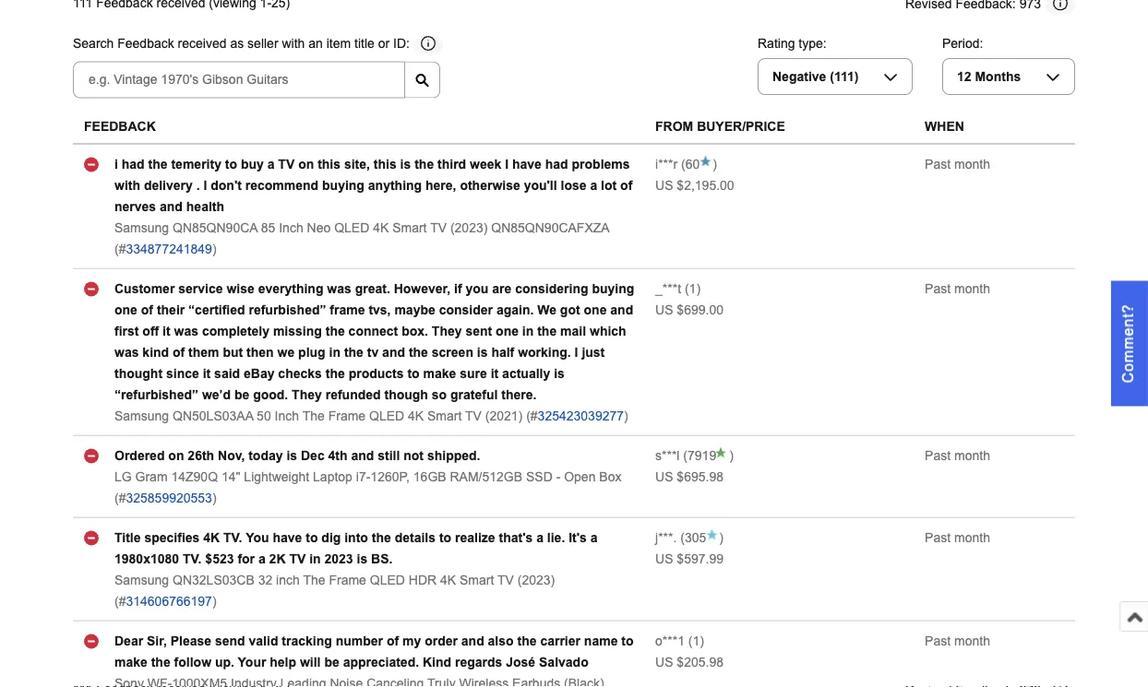 Task type: locate. For each thing, give the bounding box(es) containing it.
0 vertical spatial (2023)
[[450, 221, 488, 235]]

) inside the _***t ( 1 ) us $699.00
[[696, 282, 701, 296]]

the inside the samsung qn32ls03cb 32 inch the frame qled hdr 4k smart tv (2023) (#
[[303, 573, 325, 588]]

1 past month from the top
[[925, 157, 991, 171]]

(2023)
[[450, 221, 488, 235], [518, 573, 555, 588]]

smart down the anything
[[393, 221, 427, 235]]

1 vertical spatial be
[[324, 656, 340, 670]]

it left said at the left bottom
[[203, 367, 211, 381]]

14"
[[222, 470, 240, 484]]

(# down the there.
[[526, 409, 538, 423]]

it's
[[569, 531, 587, 545]]

feedback left by buyer. element containing s***l
[[655, 449, 680, 463]]

buying inside the customer service wise everything was great. however, if you are considering buying one of their "certified refurbished" frame tvs, maybe consider again. we got one and first off it was completely missing the connect box. they sent one in the mail which was kind of them but then we plug in the tv and the screen is half working. i just thought since it said ebay checks the products to make sure it actually is "refurbished" we'd be good. they refunded though so grateful there. samsung qn50ls03aa 50 inch the frame qled 4k smart tv (2021) (# 325423039277 )
[[592, 282, 635, 296]]

feedback
[[117, 37, 174, 51]]

4k inside the samsung qn32ls03cb 32 inch the frame qled hdr 4k smart tv (2023) (#
[[440, 573, 456, 588]]

tv inside "i had the temerity to buy  a tv on this site,  this is  the  third  week  i have  had  problems with delivery . i don't recommend  buying  anything  here,  otherwise  you'll lose a lot of nerves and health"
[[278, 157, 295, 171]]

have inside "i had the temerity to buy  a tv on this site,  this is  the  third  week  i have  had  problems with delivery . i don't recommend  buying  anything  here,  otherwise  you'll lose a lot of nerves and health"
[[512, 157, 542, 171]]

4k up $523
[[203, 531, 220, 545]]

i inside the customer service wise everything was great. however, if you are considering buying one of their "certified refurbished" frame tvs, maybe consider again. we got one and first off it was completely missing the connect box. they sent one in the mail which was kind of them but then we plug in the tv and the screen is half working. i just thought since it said ebay checks the products to make sure it actually is "refurbished" we'd be good. they refunded though so grateful there. samsung qn50ls03aa 50 inch the frame qled 4k smart tv (2021) (# 325423039277 )
[[575, 345, 578, 360]]

1 vertical spatial have
[[273, 531, 302, 545]]

and right tv
[[382, 345, 405, 360]]

0 vertical spatial they
[[432, 324, 462, 339]]

( right s***l
[[684, 449, 688, 463]]

0 vertical spatial frame
[[328, 409, 366, 423]]

the up dec
[[302, 409, 325, 423]]

us inside o***1 ( 1 ) us $205.98
[[655, 656, 673, 670]]

past for us $695.98
[[925, 449, 951, 463]]

1 up $699.00
[[689, 282, 696, 296]]

2 vertical spatial smart
[[460, 573, 494, 588]]

us $2,195.00
[[655, 178, 735, 193]]

85
[[261, 221, 275, 235]]

feedback left by buyer. element for us $695.98
[[655, 449, 680, 463]]

4th
[[328, 449, 348, 463]]

1 this from the left
[[318, 157, 341, 171]]

1 vertical spatial 1
[[693, 634, 700, 649]]

in down again.
[[522, 324, 534, 339]]

2 this from the left
[[374, 157, 397, 171]]

2 vertical spatial i
[[575, 345, 578, 360]]

1 up $205.98
[[693, 634, 700, 649]]

i had the temerity to buy  a tv on this site,  this is  the  third  week  i have  had  problems  with delivery . i don't recommend  buying  anything  here,  otherwise  you'll lose a lot of nerves and health element
[[114, 157, 633, 214]]

was down their
[[174, 324, 198, 339]]

qled
[[334, 221, 370, 235], [369, 409, 404, 423], [370, 573, 405, 588]]

to inside "i had the temerity to buy  a tv on this site,  this is  the  third  week  i have  had  problems with delivery . i don't recommend  buying  anything  here,  otherwise  you'll lose a lot of nerves and health"
[[225, 157, 237, 171]]

2 feedback left by buyer. element from the top
[[655, 282, 681, 296]]

us down s***l
[[655, 470, 673, 484]]

us down the j***.
[[655, 552, 673, 567]]

is inside "i had the temerity to buy  a tv on this site,  this is  the  third  week  i have  had  problems with delivery . i don't recommend  buying  anything  here,  otherwise  you'll lose a lot of nerves and health"
[[400, 157, 411, 171]]

inch inside samsung qn85qn90ca 85 inch neo qled 4k smart tv (2023) qn85qn90cafxza (#
[[279, 221, 303, 235]]

4 month from the top
[[955, 531, 991, 545]]

0 horizontal spatial be
[[234, 388, 249, 402]]

1
[[689, 282, 696, 296], [693, 634, 700, 649]]

tv
[[367, 345, 379, 360]]

0 vertical spatial qled
[[334, 221, 370, 235]]

wise
[[227, 282, 255, 296]]

us down i***r
[[655, 178, 673, 193]]

1 vertical spatial buying
[[592, 282, 635, 296]]

$205.98
[[677, 656, 724, 670]]

1 vertical spatial inch
[[275, 409, 299, 423]]

2 us from the top
[[655, 303, 673, 317]]

( right o***1
[[689, 634, 693, 649]]

they down checks
[[292, 388, 322, 402]]

feedback left by buyer. element
[[655, 157, 678, 171], [655, 282, 681, 296], [655, 449, 680, 463], [655, 531, 677, 545], [655, 634, 685, 649]]

though
[[384, 388, 428, 402]]

smart inside samsung qn85qn90ca 85 inch neo qled 4k smart tv (2023) qn85qn90cafxza (#
[[393, 221, 427, 235]]

325423039277
[[538, 409, 624, 423]]

frame
[[328, 409, 366, 423], [329, 573, 366, 588]]

past month element for $695.98
[[925, 449, 991, 463]]

1 us from the top
[[655, 178, 673, 193]]

0 vertical spatial samsung
[[114, 221, 169, 235]]

past month for $695.98
[[925, 449, 991, 463]]

1 vertical spatial in
[[329, 345, 341, 360]]

consider
[[439, 303, 493, 317]]

have
[[512, 157, 542, 171], [273, 531, 302, 545]]

0 horizontal spatial was
[[114, 345, 139, 360]]

with
[[282, 37, 305, 51], [114, 178, 140, 193]]

a right it's
[[591, 531, 598, 545]]

1 horizontal spatial be
[[324, 656, 340, 670]]

us for s***l
[[655, 470, 673, 484]]

qled down though
[[369, 409, 404, 423]]

feedback left by buyer. element containing j***.
[[655, 531, 677, 545]]

4 past month element from the top
[[925, 531, 991, 545]]

( inside o***1 ( 1 ) us $205.98
[[689, 634, 693, 649]]

4 feedback left by buyer. element from the top
[[655, 531, 677, 545]]

tv down grateful
[[465, 409, 482, 423]]

dear sir,  please send  valid tracking number of my order and also the carrier name to make the follow up. your help will be appreciated. kind regards josé salvado
[[114, 634, 634, 670]]

tv down the that's
[[498, 573, 514, 588]]

( right the _***t
[[685, 282, 689, 296]]

1 horizontal spatial it
[[203, 367, 211, 381]]

0 vertical spatial smart
[[393, 221, 427, 235]]

1 month from the top
[[955, 157, 991, 171]]

lie.
[[547, 531, 565, 545]]

make down dear
[[114, 656, 148, 670]]

334877241849
[[126, 242, 212, 256]]

past for us $597.99
[[925, 531, 951, 545]]

1 vertical spatial (2023)
[[518, 573, 555, 588]]

1 vertical spatial make
[[114, 656, 148, 670]]

( right i***r
[[681, 157, 686, 171]]

this
[[318, 157, 341, 171], [374, 157, 397, 171]]

to inside the customer service wise everything was great. however, if you are considering buying one of their "certified refurbished" frame tvs, maybe consider again. we got one and first off it was completely missing the connect box. they sent one in the mail which was kind of them but then we plug in the tv and the screen is half working. i just thought since it said ebay checks the products to make sure it actually is "refurbished" we'd be good. they refunded though so grateful there. samsung qn50ls03aa 50 inch the frame qled 4k smart tv (2021) (# 325423039277 )
[[408, 367, 420, 381]]

to inside dear sir,  please send  valid tracking number of my order and also the carrier name to make the follow up. your help will be appreciated. kind regards josé salvado
[[622, 634, 634, 649]]

0 horizontal spatial buying
[[322, 178, 365, 193]]

(2023) down lie.
[[518, 573, 555, 588]]

1 inside the _***t ( 1 ) us $699.00
[[689, 282, 696, 296]]

of down "customer" in the top left of the page
[[141, 303, 153, 317]]

past month element
[[925, 157, 991, 171], [925, 282, 991, 296], [925, 449, 991, 463], [925, 531, 991, 545], [925, 634, 991, 649]]

1 horizontal spatial this
[[374, 157, 397, 171]]

with left an
[[282, 37, 305, 51]]

the up here,
[[415, 157, 434, 171]]

0 vertical spatial was
[[327, 282, 352, 296]]

i***r
[[655, 157, 678, 171]]

2 horizontal spatial one
[[584, 303, 607, 317]]

feedback left by buyer. element up $205.98
[[655, 634, 685, 649]]

2 month from the top
[[955, 282, 991, 296]]

0 horizontal spatial this
[[318, 157, 341, 171]]

tv up recommend
[[278, 157, 295, 171]]

smart down realize
[[460, 573, 494, 588]]

2 vertical spatial qled
[[370, 573, 405, 588]]

3 month from the top
[[955, 449, 991, 463]]

0 vertical spatial the
[[302, 409, 325, 423]]

and
[[160, 200, 183, 214], [611, 303, 634, 317], [382, 345, 405, 360], [351, 449, 374, 463], [461, 634, 484, 649]]

products
[[349, 367, 404, 381]]

3 us from the top
[[655, 470, 673, 484]]

make up so
[[423, 367, 456, 381]]

1 horizontal spatial have
[[512, 157, 542, 171]]

(# down 'nerves'
[[114, 242, 126, 256]]

2 samsung from the top
[[114, 409, 169, 423]]

the inside the title specifies 4k tv.  you have to dig into the details to realize that's a lie.  it's a 1980x1080 tv.  $523 for a 2k tv in 2023 is bs.
[[372, 531, 391, 545]]

0 vertical spatial buying
[[322, 178, 365, 193]]

us down o***1
[[655, 656, 673, 670]]

past for us $2,195.00
[[925, 157, 951, 171]]

i right week at the top of the page
[[505, 157, 509, 171]]

feedback left by buyer. element for us $2,195.00
[[655, 157, 678, 171]]

feedback left by buyer. element containing _***t
[[655, 282, 681, 296]]

1 vertical spatial with
[[114, 178, 140, 193]]

but
[[223, 345, 243, 360]]

frame inside the customer service wise everything was great. however, if you are considering buying one of their "certified refurbished" frame tvs, maybe consider again. we got one and first off it was completely missing the connect box. they sent one in the mail which was kind of them but then we plug in the tv and the screen is half working. i just thought since it said ebay checks the products to make sure it actually is "refurbished" we'd be good. they refunded though so grateful there. samsung qn50ls03aa 50 inch the frame qled 4k smart tv (2021) (# 325423039277 )
[[328, 409, 366, 423]]

appreciated.
[[343, 656, 419, 670]]

refurbished"
[[249, 303, 326, 317]]

they up screen at left bottom
[[432, 324, 462, 339]]

a left the 'lot'
[[590, 178, 598, 193]]

0 vertical spatial inch
[[279, 221, 303, 235]]

have up '2k'
[[273, 531, 302, 545]]

feedback element
[[84, 120, 156, 134]]

0 horizontal spatial have
[[273, 531, 302, 545]]

bs.
[[371, 552, 393, 567]]

kind
[[142, 345, 169, 360]]

_***t
[[655, 282, 681, 296]]

1 horizontal spatial (2023)
[[518, 573, 555, 588]]

just
[[582, 345, 605, 360]]

inch
[[279, 221, 303, 235], [275, 409, 299, 423]]

kind
[[423, 656, 452, 670]]

it right off
[[163, 324, 170, 339]]

number
[[336, 634, 383, 649]]

0 vertical spatial on
[[298, 157, 314, 171]]

5 month from the top
[[955, 634, 991, 649]]

of left my
[[387, 634, 399, 649]]

site,
[[344, 157, 370, 171]]

had right i
[[122, 157, 145, 171]]

be right will
[[324, 656, 340, 670]]

from buyer/price element
[[655, 120, 785, 134]]

was up frame
[[327, 282, 352, 296]]

health
[[186, 200, 224, 214]]

1 horizontal spatial had
[[545, 157, 568, 171]]

4k right hdr
[[440, 573, 456, 588]]

nerves
[[114, 200, 156, 214]]

1 feedback left by buyer. element from the top
[[655, 157, 678, 171]]

1 horizontal spatial one
[[496, 324, 519, 339]]

in left the 2023
[[309, 552, 321, 567]]

1 horizontal spatial i
[[505, 157, 509, 171]]

from buyer/price
[[655, 120, 785, 134]]

0 vertical spatial have
[[512, 157, 542, 171]]

plug
[[298, 345, 326, 360]]

one up half at the bottom of the page
[[496, 324, 519, 339]]

be inside the customer service wise everything was great. however, if you are considering buying one of their "certified refurbished" frame tvs, maybe consider again. we got one and first off it was completely missing the connect box. they sent one in the mail which was kind of them but then we plug in the tv and the screen is half working. i just thought since it said ebay checks the products to make sure it actually is "refurbished" we'd be good. they refunded though so grateful there. samsung qn50ls03aa 50 inch the frame qled 4k smart tv (2021) (# 325423039277 )
[[234, 388, 249, 402]]

3 feedback left by buyer. element from the top
[[655, 449, 680, 463]]

frame inside the samsung qn32ls03cb 32 inch the frame qled hdr 4k smart tv (2023) (#
[[329, 573, 366, 588]]

5 past month from the top
[[925, 634, 991, 649]]

1 samsung from the top
[[114, 221, 169, 235]]

2 horizontal spatial i
[[575, 345, 578, 360]]

(# inside samsung qn85qn90ca 85 inch neo qled 4k smart tv (2023) qn85qn90cafxza (#
[[114, 242, 126, 256]]

samsung down "refurbished"
[[114, 409, 169, 423]]

4 past month from the top
[[925, 531, 991, 545]]

us for j***.
[[655, 552, 673, 567]]

0 vertical spatial be
[[234, 388, 249, 402]]

4k inside samsung qn85qn90ca 85 inch neo qled 4k smart tv (2023) qn85qn90cafxza (#
[[373, 221, 389, 235]]

2 vertical spatial was
[[114, 345, 139, 360]]

4 past from the top
[[925, 531, 951, 545]]

and down delivery
[[160, 200, 183, 214]]

frame down the 2023
[[329, 573, 366, 588]]

ordered on 26th nov, today is dec 4th and still not shipped.
[[114, 449, 481, 463]]

qled down bs.
[[370, 573, 405, 588]]

( 60
[[678, 157, 700, 171]]

1 past month element from the top
[[925, 157, 991, 171]]

0 horizontal spatial one
[[114, 303, 137, 317]]

2 vertical spatial in
[[309, 552, 321, 567]]

3 past month element from the top
[[925, 449, 991, 463]]

1 horizontal spatial make
[[423, 367, 456, 381]]

o***1
[[655, 634, 685, 649]]

rating type:
[[758, 36, 827, 50]]

the
[[302, 409, 325, 423], [303, 573, 325, 588]]

.
[[196, 178, 200, 193]]

realize
[[455, 531, 495, 545]]

it right sure
[[491, 367, 499, 381]]

in
[[522, 324, 534, 339], [329, 345, 341, 360], [309, 552, 321, 567]]

e.g. Vintage 1970's Gibson Guitars text field
[[73, 62, 405, 99]]

feedback left by buyer. element containing i***r
[[655, 157, 678, 171]]

samsung down 'nerves'
[[114, 221, 169, 235]]

smart down so
[[427, 409, 462, 423]]

past
[[925, 157, 951, 171], [925, 282, 951, 296], [925, 449, 951, 463], [925, 531, 951, 545], [925, 634, 951, 649]]

2 had from the left
[[545, 157, 568, 171]]

on left 26th
[[168, 449, 184, 463]]

0 vertical spatial 1
[[689, 282, 696, 296]]

is down working.
[[554, 367, 565, 381]]

0 horizontal spatial make
[[114, 656, 148, 670]]

0 horizontal spatial had
[[122, 157, 145, 171]]

0 vertical spatial in
[[522, 324, 534, 339]]

have up the you'll in the left top of the page
[[512, 157, 542, 171]]

( right the j***.
[[681, 531, 685, 545]]

1 vertical spatial was
[[174, 324, 198, 339]]

( for 7919
[[684, 449, 688, 463]]

be inside dear sir,  please send  valid tracking number of my order and also the carrier name to make the follow up. your help will be appreciated. kind regards josé salvado
[[324, 656, 340, 670]]

sent
[[466, 324, 492, 339]]

tv. left $523
[[183, 552, 202, 567]]

this up the anything
[[374, 157, 397, 171]]

i left just
[[575, 345, 578, 360]]

of right the 'lot'
[[620, 178, 633, 193]]

one up the which
[[584, 303, 607, 317]]

tv
[[278, 157, 295, 171], [430, 221, 447, 235], [465, 409, 482, 423], [289, 552, 306, 567], [498, 573, 514, 588]]

make
[[423, 367, 456, 381], [114, 656, 148, 670]]

in right the plug
[[329, 345, 341, 360]]

1 vertical spatial tv.
[[183, 552, 202, 567]]

lose
[[561, 178, 587, 193]]

1 for _***t
[[689, 282, 696, 296]]

lg gram 14z90q 14" lightweight laptop i7-1260p, 16gb ram/512gb ssd - open box (#
[[114, 470, 622, 506]]

0 horizontal spatial (2023)
[[450, 221, 488, 235]]

3 past month from the top
[[925, 449, 991, 463]]

inch right 50
[[275, 409, 299, 423]]

is inside the title specifies 4k tv.  you have to dig into the details to realize that's a lie.  it's a 1980x1080 tv.  $523 for a 2k tv in 2023 is bs.
[[357, 552, 368, 567]]

is up the anything
[[400, 157, 411, 171]]

you'll
[[524, 178, 557, 193]]

1 horizontal spatial on
[[298, 157, 314, 171]]

0 vertical spatial tv.
[[223, 531, 242, 545]]

1 horizontal spatial buying
[[592, 282, 635, 296]]

feedback left by buyer. element up $699.00
[[655, 282, 681, 296]]

0 vertical spatial i
[[505, 157, 509, 171]]

1 vertical spatial frame
[[329, 573, 366, 588]]

valid
[[249, 634, 278, 649]]

the left tv
[[344, 345, 364, 360]]

everything
[[258, 282, 324, 296]]

0 horizontal spatial with
[[114, 178, 140, 193]]

period:
[[943, 36, 984, 50]]

negative
[[773, 69, 827, 84]]

1 vertical spatial i
[[204, 178, 207, 193]]

1 horizontal spatial with
[[282, 37, 305, 51]]

is
[[400, 157, 411, 171], [477, 345, 488, 360], [554, 367, 565, 381], [287, 449, 297, 463], [357, 552, 368, 567]]

) inside the customer service wise everything was great. however, if you are considering buying one of their "certified refurbished" frame tvs, maybe consider again. we got one and first off it was completely missing the connect box. they sent one in the mail which was kind of them but then we plug in the tv and the screen is half working. i just thought since it said ebay checks the products to make sure it actually is "refurbished" we'd be good. they refunded though so grateful there. samsung qn50ls03aa 50 inch the frame qled 4k smart tv (2021) (# 325423039277 )
[[624, 409, 628, 423]]

1 vertical spatial on
[[168, 449, 184, 463]]

be right we'd
[[234, 388, 249, 402]]

5 feedback left by buyer. element from the top
[[655, 634, 685, 649]]

1 vertical spatial the
[[303, 573, 325, 588]]

2 horizontal spatial in
[[522, 324, 534, 339]]

feedback left by buyer. element containing o***1
[[655, 634, 685, 649]]

(# inside the customer service wise everything was great. however, if you are considering buying one of their "certified refurbished" frame tvs, maybe consider again. we got one and first off it was completely missing the connect box. they sent one in the mail which was kind of them but then we plug in the tv and the screen is half working. i just thought since it said ebay checks the products to make sure it actually is "refurbished" we'd be good. they refunded though so grateful there. samsung qn50ls03aa 50 inch the frame qled 4k smart tv (2021) (# 325423039277 )
[[526, 409, 538, 423]]

to left dig on the bottom left of page
[[306, 531, 318, 545]]

received
[[178, 37, 227, 51]]

is left half at the bottom of the page
[[477, 345, 488, 360]]

0 horizontal spatial tv.
[[183, 552, 202, 567]]

considering
[[515, 282, 589, 296]]

tvs,
[[369, 303, 391, 317]]

was down first
[[114, 345, 139, 360]]

samsung inside the samsung qn32ls03cb 32 inch the frame qled hdr 4k smart tv (2023) (#
[[114, 573, 169, 588]]

screen
[[432, 345, 474, 360]]

0 vertical spatial make
[[423, 367, 456, 381]]

0 horizontal spatial in
[[309, 552, 321, 567]]

with up 'nerves'
[[114, 178, 140, 193]]

buying down site,
[[322, 178, 365, 193]]

feedback left by buyer. element left 60
[[655, 157, 678, 171]]

3 samsung from the top
[[114, 573, 169, 588]]

1 vertical spatial qled
[[369, 409, 404, 423]]

the up bs.
[[372, 531, 391, 545]]

feedback left by buyer. element left 305
[[655, 531, 677, 545]]

on
[[298, 157, 314, 171], [168, 449, 184, 463]]

qled right neo
[[334, 221, 370, 235]]

tracking
[[282, 634, 332, 649]]

1 vertical spatial they
[[292, 388, 322, 402]]

today
[[249, 449, 283, 463]]

are
[[492, 282, 512, 296]]

past month element for $597.99
[[925, 531, 991, 545]]

4k down "i had the temerity to buy  a tv on this site,  this is  the  third  week  i have  had  problems with delivery . i don't recommend  buying  anything  here,  otherwise  you'll lose a lot of nerves and health" in the top of the page
[[373, 221, 389, 235]]

(# up dear
[[114, 595, 126, 609]]

4k down though
[[408, 409, 424, 423]]

samsung down 1980x1080 at bottom left
[[114, 573, 169, 588]]

1 inside o***1 ( 1 ) us $205.98
[[693, 634, 700, 649]]

to up though
[[408, 367, 420, 381]]

past month element for $2,195.00
[[925, 157, 991, 171]]

2 vertical spatial samsung
[[114, 573, 169, 588]]

qled inside samsung qn85qn90ca 85 inch neo qled 4k smart tv (2023) qn85qn90cafxza (#
[[334, 221, 370, 235]]

(2021)
[[485, 409, 523, 423]]

samsung inside samsung qn85qn90ca 85 inch neo qled 4k smart tv (2023) qn85qn90cafxza (#
[[114, 221, 169, 235]]

inch right 85 at the left top of the page
[[279, 221, 303, 235]]

$597.99
[[677, 552, 724, 567]]

is left bs.
[[357, 552, 368, 567]]

and up regards
[[461, 634, 484, 649]]

lot
[[601, 178, 617, 193]]

1 vertical spatial smart
[[427, 409, 462, 423]]

1 vertical spatial samsung
[[114, 409, 169, 423]]

past month
[[925, 157, 991, 171], [925, 282, 991, 296], [925, 449, 991, 463], [925, 531, 991, 545], [925, 634, 991, 649]]

month for us $695.98
[[955, 449, 991, 463]]

2 horizontal spatial it
[[491, 367, 499, 381]]

tv down here,
[[430, 221, 447, 235]]

negative (111) button
[[758, 58, 913, 95]]

past month for $2,195.00
[[925, 157, 991, 171]]

1 past from the top
[[925, 157, 951, 171]]

you
[[246, 531, 269, 545]]

us inside the _***t ( 1 ) us $699.00
[[655, 303, 673, 317]]

to right the name
[[622, 634, 634, 649]]

4 us from the top
[[655, 552, 673, 567]]

1 horizontal spatial was
[[174, 324, 198, 339]]

5 us from the top
[[655, 656, 673, 670]]

us down the _***t
[[655, 303, 673, 317]]

the
[[148, 157, 168, 171], [415, 157, 434, 171], [326, 324, 345, 339], [537, 324, 557, 339], [344, 345, 364, 360], [409, 345, 428, 360], [326, 367, 345, 381], [372, 531, 391, 545], [517, 634, 537, 649], [151, 656, 171, 670]]

again.
[[497, 303, 534, 317]]

details
[[395, 531, 436, 545]]

search feedback received as seller with an item title or id:
[[73, 37, 410, 51]]

tv inside samsung qn85qn90ca 85 inch neo qled 4k smart tv (2023) qn85qn90cafxza (#
[[430, 221, 447, 235]]

an
[[309, 37, 323, 51]]

0 horizontal spatial on
[[168, 449, 184, 463]]

3 past from the top
[[925, 449, 951, 463]]



Task type: describe. For each thing, give the bounding box(es) containing it.
help
[[270, 656, 296, 670]]

of up since
[[173, 345, 185, 360]]

select the type of feedback rating you want to see element
[[758, 36, 827, 50]]

325423039277 link
[[538, 409, 624, 423]]

feedback left by buyer. element for us $597.99
[[655, 531, 677, 545]]

the down frame
[[326, 324, 345, 339]]

1 for o***1
[[693, 634, 700, 649]]

customer service wise everything was great. however, if you are considering buying one of their "certified refurbished" frame tvs, maybe consider again. we got one and first off it was completely missing the connect box. they sent one in the mail which was kind of them but then we plug in the tv and the screen is half working. i just thought since it said ebay checks the products to make sure it actually is "refurbished" we'd be good. they refunded though so grateful there. element
[[114, 282, 635, 402]]

buy
[[241, 157, 264, 171]]

samsung for title specifies 4k tv.  you have to dig into the details to realize that's a lie.  it's a 1980x1080 tv.  $523 for a 2k tv in 2023 is bs.
[[114, 573, 169, 588]]

(2023) inside the samsung qn32ls03cb 32 inch the frame qled hdr 4k smart tv (2023) (#
[[518, 573, 555, 588]]

12 months
[[957, 69, 1021, 84]]

to left realize
[[439, 531, 452, 545]]

dear
[[114, 634, 143, 649]]

completely
[[202, 324, 270, 339]]

the down box.
[[409, 345, 428, 360]]

seller
[[248, 37, 278, 51]]

0 vertical spatial with
[[282, 37, 305, 51]]

frame
[[330, 303, 365, 317]]

name
[[584, 634, 618, 649]]

the down the sir,
[[151, 656, 171, 670]]

if
[[454, 282, 462, 296]]

service
[[178, 282, 223, 296]]

and inside dear sir,  please send  valid tracking number of my order and also the carrier name to make the follow up. your help will be appreciated. kind regards josé salvado
[[461, 634, 484, 649]]

ordered
[[114, 449, 165, 463]]

the inside the customer service wise everything was great. however, if you are considering buying one of their "certified refurbished" frame tvs, maybe consider again. we got one and first off it was completely missing the connect box. they sent one in the mail which was kind of them but then we plug in the tv and the screen is half working. i just thought since it said ebay checks the products to make sure it actually is "refurbished" we'd be good. they refunded though so grateful there. samsung qn50ls03aa 50 inch the frame qled 4k smart tv (2021) (# 325423039277 )
[[302, 409, 325, 423]]

us $597.99
[[655, 552, 724, 567]]

working.
[[518, 345, 571, 360]]

still
[[378, 449, 400, 463]]

a right "buy"
[[267, 157, 275, 171]]

1 horizontal spatial in
[[329, 345, 341, 360]]

32
[[258, 573, 273, 588]]

1 horizontal spatial they
[[432, 324, 462, 339]]

week
[[470, 157, 502, 171]]

0 horizontal spatial it
[[163, 324, 170, 339]]

delivery
[[144, 178, 193, 193]]

dear sir,

please send  valid tracking number of my order and also the carrier name to make the follow up.
your help will be appreciated.
kind regards
josé salvado element
[[114, 634, 634, 670]]

2k
[[269, 552, 286, 567]]

1260p,
[[371, 470, 410, 484]]

comment? link
[[1112, 281, 1148, 407]]

inch inside the customer service wise everything was great. however, if you are considering buying one of their "certified refurbished" frame tvs, maybe consider again. we got one and first off it was completely missing the connect box. they sent one in the mail which was kind of them but then we plug in the tv and the screen is half working. i just thought since it said ebay checks the products to make sure it actually is "refurbished" we'd be good. they refunded though so grateful there. samsung qn50ls03aa 50 inch the frame qled 4k smart tv (2021) (# 325423039277 )
[[275, 409, 299, 423]]

a left lie.
[[537, 531, 544, 545]]

a left '2k'
[[258, 552, 266, 567]]

also
[[488, 634, 514, 649]]

rating
[[758, 36, 795, 50]]

12
[[957, 69, 972, 84]]

samsung inside the customer service wise everything was great. however, if you are considering buying one of their "certified refurbished" frame tvs, maybe consider again. we got one and first off it was completely missing the connect box. they sent one in the mail which was kind of them but then we plug in the tv and the screen is half working. i just thought since it said ebay checks the products to make sure it actually is "refurbished" we'd be good. they refunded though so grateful there. samsung qn50ls03aa 50 inch the frame qled 4k smart tv (2021) (# 325423039277 )
[[114, 409, 169, 423]]

1 had from the left
[[122, 157, 145, 171]]

title specifies 4k tv.  you have to dig into the details to realize that's a lie.  it's a 1980x1080 tv.  $523 for a 2k tv in 2023 is bs. element
[[114, 531, 598, 567]]

buyer/price
[[697, 120, 785, 134]]

make inside dear sir,  please send  valid tracking number of my order and also the carrier name to make the follow up. your help will be appreciated. kind regards josé salvado
[[114, 656, 148, 670]]

( 305
[[677, 531, 707, 545]]

have inside the title specifies 4k tv.  you have to dig into the details to realize that's a lie.  it's a 1980x1080 tv.  $523 for a 2k tv in 2023 is bs.
[[273, 531, 302, 545]]

$2,195.00
[[677, 178, 735, 193]]

( inside the _***t ( 1 ) us $699.00
[[685, 282, 689, 296]]

said
[[214, 367, 240, 381]]

and up i7-
[[351, 449, 374, 463]]

will
[[300, 656, 321, 670]]

my
[[403, 634, 421, 649]]

of inside "i had the temerity to buy  a tv on this site,  this is  the  third  week  i have  had  problems with delivery . i don't recommend  buying  anything  here,  otherwise  you'll lose a lot of nerves and health"
[[620, 178, 633, 193]]

neo
[[307, 221, 331, 235]]

past month for $597.99
[[925, 531, 991, 545]]

don't
[[211, 178, 242, 193]]

1 horizontal spatial tv.
[[223, 531, 242, 545]]

dec
[[301, 449, 325, 463]]

5 past from the top
[[925, 634, 951, 649]]

) inside o***1 ( 1 ) us $205.98
[[700, 634, 704, 649]]

( 7919
[[680, 449, 717, 463]]

tv inside the samsung qn32ls03cb 32 inch the frame qled hdr 4k smart tv (2023) (#
[[498, 573, 514, 588]]

ssd
[[526, 470, 553, 484]]

got
[[560, 303, 580, 317]]

i
[[114, 157, 118, 171]]

we'd
[[202, 388, 231, 402]]

select the feedback time period you want to see element
[[943, 36, 984, 50]]

on inside "i had the temerity to buy  a tv on this site,  this is  the  third  week  i have  had  problems with delivery . i don't recommend  buying  anything  here,  otherwise  you'll lose a lot of nerves and health"
[[298, 157, 314, 171]]

when element
[[925, 120, 965, 134]]

nov,
[[218, 449, 245, 463]]

-
[[556, 470, 561, 484]]

ram/512gb
[[450, 470, 523, 484]]

inch
[[276, 573, 300, 588]]

missing
[[273, 324, 322, 339]]

buying inside "i had the temerity to buy  a tv on this site,  this is  the  third  week  i have  had  problems with delivery . i don't recommend  buying  anything  here,  otherwise  you'll lose a lot of nerves and health"
[[322, 178, 365, 193]]

and up the which
[[611, 303, 634, 317]]

feedback left by buyer. element for us $699.00
[[655, 282, 681, 296]]

2 past month from the top
[[925, 282, 991, 296]]

the up refunded
[[326, 367, 345, 381]]

please
[[171, 634, 211, 649]]

us $695.98
[[655, 470, 724, 484]]

j***.
[[655, 531, 677, 545]]

ordered on 26th nov, today is dec 4th and still not shipped. element
[[114, 449, 481, 463]]

we
[[277, 345, 295, 360]]

5 past month element from the top
[[925, 634, 991, 649]]

mail
[[560, 324, 586, 339]]

there.
[[502, 388, 537, 402]]

samsung qn32ls03cb 32 inch the frame qled hdr 4k smart tv (2023) (#
[[114, 573, 555, 609]]

for
[[238, 552, 255, 567]]

305
[[685, 531, 707, 545]]

0 horizontal spatial they
[[292, 388, 322, 402]]

since
[[166, 367, 199, 381]]

into
[[345, 531, 368, 545]]

(2023) inside samsung qn85qn90ca 85 inch neo qled 4k smart tv (2023) qn85qn90cafxza (#
[[450, 221, 488, 235]]

of inside dear sir,  please send  valid tracking number of my order and also the carrier name to make the follow up. your help will be appreciated. kind regards josé salvado
[[387, 634, 399, 649]]

2 horizontal spatial was
[[327, 282, 352, 296]]

not
[[404, 449, 424, 463]]

( for 305
[[681, 531, 685, 545]]

title
[[355, 37, 375, 51]]

the up josé
[[517, 634, 537, 649]]

qn32ls03cb
[[173, 573, 255, 588]]

is left dec
[[287, 449, 297, 463]]

customer
[[114, 282, 175, 296]]

great.
[[355, 282, 390, 296]]

4k inside the customer service wise everything was great. however, if you are considering buying one of their "certified refurbished" frame tvs, maybe consider again. we got one and first off it was completely missing the connect box. they sent one in the mail which was kind of them but then we plug in the tv and the screen is half working. i just thought since it said ebay checks the products to make sure it actually is "refurbished" we'd be good. they refunded though so grateful there. samsung qn50ls03aa 50 inch the frame qled 4k smart tv (2021) (# 325423039277 )
[[408, 409, 424, 423]]

samsung for i had the temerity to buy  a tv on this site,  this is  the  third  week  i have  had  problems with delivery . i don't recommend  buying  anything  here,  otherwise  you'll lose a lot of nerves and health
[[114, 221, 169, 235]]

334877241849 )
[[126, 242, 217, 256]]

us for i***r
[[655, 178, 673, 193]]

in inside the title specifies 4k tv.  you have to dig into the details to realize that's a lie.  it's a 1980x1080 tv.  $523 for a 2k tv in 2023 is bs.
[[309, 552, 321, 567]]

4k inside the title specifies 4k tv.  you have to dig into the details to realize that's a lie.  it's a 1980x1080 tv.  $523 for a 2k tv in 2023 is bs.
[[203, 531, 220, 545]]

qled inside the samsung qn32ls03cb 32 inch the frame qled hdr 4k smart tv (2023) (#
[[370, 573, 405, 588]]

sir,
[[147, 634, 167, 649]]

i had the temerity to buy  a tv on this site,  this is  the  third  week  i have  had  problems with delivery . i don't recommend  buying  anything  here,  otherwise  you'll lose a lot of nerves and health
[[114, 157, 633, 214]]

salvado
[[539, 656, 589, 670]]

type:
[[799, 36, 827, 50]]

50
[[257, 409, 271, 423]]

grateful
[[451, 388, 498, 402]]

make inside the customer service wise everything was great. however, if you are considering buying one of their "certified refurbished" frame tvs, maybe consider again. we got one and first off it was completely missing the connect box. they sent one in the mail which was kind of them but then we plug in the tv and the screen is half working. i just thought since it said ebay checks the products to make sure it actually is "refurbished" we'd be good. they refunded though so grateful there. samsung qn50ls03aa 50 inch the frame qled 4k smart tv (2021) (# 325423039277 )
[[423, 367, 456, 381]]

12 months button
[[943, 58, 1076, 95]]

2 past from the top
[[925, 282, 951, 296]]

with inside "i had the temerity to buy  a tv on this site,  this is  the  third  week  i have  had  problems with delivery . i don't recommend  buying  anything  here,  otherwise  you'll lose a lot of nerves and health"
[[114, 178, 140, 193]]

title
[[114, 531, 141, 545]]

tv inside the customer service wise everything was great. however, if you are considering buying one of their "certified refurbished" frame tvs, maybe consider again. we got one and first off it was completely missing the connect box. they sent one in the mail which was kind of them but then we plug in the tv and the screen is half working. i just thought since it said ebay checks the products to make sure it actually is "refurbished" we'd be good. they refunded though so grateful there. samsung qn50ls03aa 50 inch the frame qled 4k smart tv (2021) (# 325423039277 )
[[465, 409, 482, 423]]

you
[[466, 282, 489, 296]]

_***t ( 1 ) us $699.00
[[655, 282, 724, 317]]

actually
[[502, 367, 550, 381]]

carrier
[[540, 634, 581, 649]]

smart inside the customer service wise everything was great. however, if you are considering buying one of their "certified refurbished" frame tvs, maybe consider again. we got one and first off it was completely missing the connect box. they sent one in the mail which was kind of them but then we plug in the tv and the screen is half working. i just thought since it said ebay checks the products to make sure it actually is "refurbished" we'd be good. they refunded though so grateful there. samsung qn50ls03aa 50 inch the frame qled 4k smart tv (2021) (# 325423039277 )
[[427, 409, 462, 423]]

the up delivery
[[148, 157, 168, 171]]

o***1 ( 1 ) us $205.98
[[655, 634, 724, 670]]

314606766197 link
[[126, 595, 212, 609]]

then
[[247, 345, 274, 360]]

(# inside lg gram 14z90q 14" lightweight laptop i7-1260p, 16gb ram/512gb ssd - open box (#
[[114, 491, 126, 506]]

(# inside the samsung qn32ls03cb 32 inch the frame qled hdr 4k smart tv (2023) (#
[[114, 595, 126, 609]]

refunded
[[326, 388, 381, 402]]

and inside "i had the temerity to buy  a tv on this site,  this is  the  third  week  i have  had  problems with delivery . i don't recommend  buying  anything  here,  otherwise  you'll lose a lot of nerves and health"
[[160, 200, 183, 214]]

connect
[[349, 324, 398, 339]]

the down the we on the left
[[537, 324, 557, 339]]

0 horizontal spatial i
[[204, 178, 207, 193]]

maybe
[[395, 303, 436, 317]]

half
[[492, 345, 514, 360]]

2 past month element from the top
[[925, 282, 991, 296]]

qled inside the customer service wise everything was great. however, if you are considering buying one of their "certified refurbished" frame tvs, maybe consider again. we got one and first off it was completely missing the connect box. they sent one in the mail which was kind of them but then we plug in the tv and the screen is half working. i just thought since it said ebay checks the products to make sure it actually is "refurbished" we'd be good. they refunded though so grateful there. samsung qn50ls03aa 50 inch the frame qled 4k smart tv (2021) (# 325423039277 )
[[369, 409, 404, 423]]

smart inside the samsung qn32ls03cb 32 inch the frame qled hdr 4k smart tv (2023) (#
[[460, 573, 494, 588]]

month for us $597.99
[[955, 531, 991, 545]]

search
[[73, 37, 114, 51]]

( for 60
[[681, 157, 686, 171]]

thought
[[114, 367, 163, 381]]

"certified
[[188, 303, 245, 317]]

month for us $2,195.00
[[955, 157, 991, 171]]

good.
[[253, 388, 288, 402]]

feedback left by buyer. element for us $205.98
[[655, 634, 685, 649]]

tv inside the title specifies 4k tv.  you have to dig into the details to realize that's a lie.  it's a 1980x1080 tv.  $523 for a 2k tv in 2023 is bs.
[[289, 552, 306, 567]]

hdr
[[409, 573, 437, 588]]

box
[[599, 470, 622, 484]]



Task type: vqa. For each thing, say whether or not it's contained in the screenshot.
right in
yes



